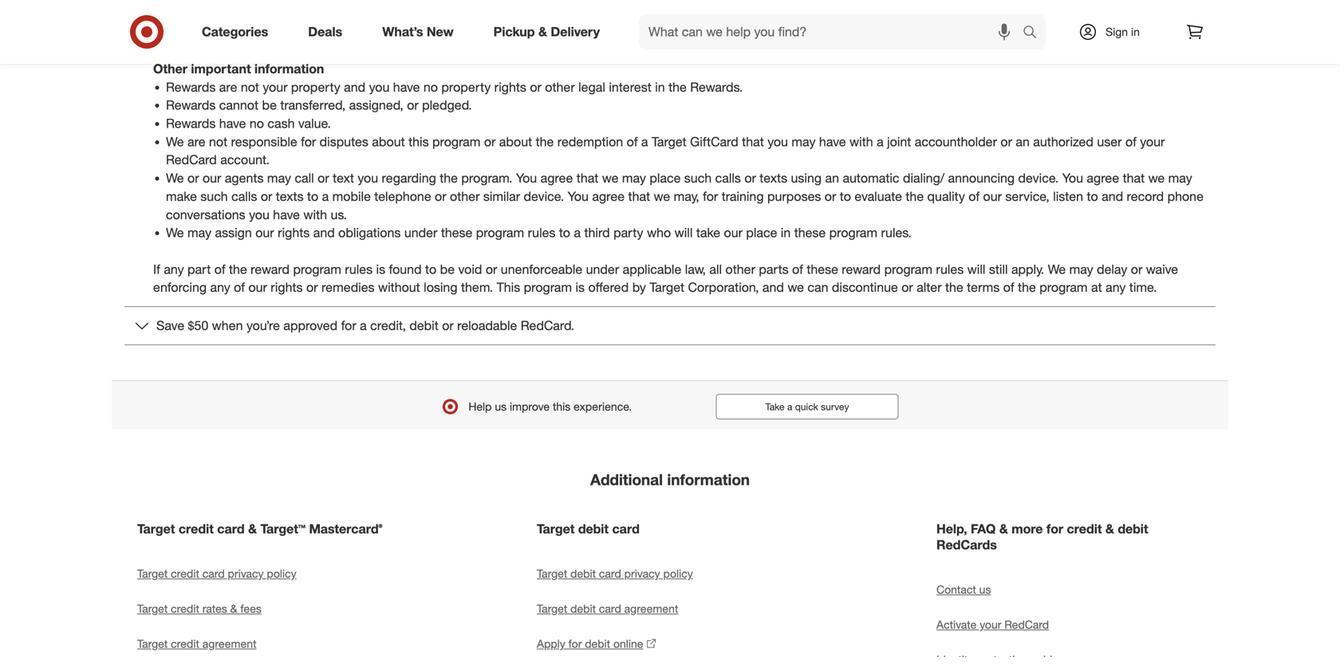 Task type: vqa. For each thing, say whether or not it's contained in the screenshot.
soon
no



Task type: describe. For each thing, give the bounding box(es) containing it.
giftcard
[[690, 134, 738, 149]]

may up phone
[[1168, 170, 1192, 186]]

we down 'redemption'
[[602, 170, 619, 186]]

1 vertical spatial no
[[250, 116, 264, 131]]

1 horizontal spatial you
[[568, 189, 589, 204]]

policy for credit
[[267, 567, 296, 581]]

you up purposes
[[768, 134, 788, 149]]

us for contact
[[979, 583, 991, 597]]

apply
[[537, 637, 565, 651]]

target credit rates & fees link
[[137, 592, 404, 627]]

or up time.
[[1131, 262, 1143, 277]]

assign
[[215, 225, 252, 241]]

or left pledged.
[[407, 97, 419, 113]]

telephone
[[374, 189, 431, 204]]

a left "third"
[[574, 225, 581, 241]]

of down still
[[1003, 280, 1014, 295]]

1 property from the left
[[291, 79, 340, 95]]

take
[[765, 401, 785, 413]]

this
[[497, 280, 520, 295]]

mobile
[[332, 189, 371, 204]]

disputes
[[320, 134, 368, 149]]

of right the parts
[[792, 262, 803, 277]]

pickup & delivery link
[[480, 14, 620, 49]]

program down pledged.
[[432, 134, 481, 149]]

1 horizontal spatial with
[[850, 134, 873, 149]]

target debit card privacy policy link
[[537, 557, 803, 592]]

corporation,
[[688, 280, 759, 295]]

0 vertical spatial not
[[241, 79, 259, 95]]

offered
[[588, 280, 629, 295]]

our left the agents
[[203, 170, 221, 186]]

regarding
[[382, 170, 436, 186]]

of right user
[[1126, 134, 1137, 149]]

our right the take
[[724, 225, 743, 241]]

delivery
[[551, 24, 600, 40]]

1 horizontal spatial your
[[980, 618, 1001, 632]]

all
[[710, 262, 722, 277]]

or up "training"
[[745, 170, 756, 186]]

and inside "if any part of the reward program rules is found to be void or unenforceable under applicable law, all other parts of these reward program rules will still apply. we may delay or waive enforcing any of our rights or remedies without losing them. this program is offered by target corporation, and we can discontinue or alter the terms of the program at any time."
[[763, 280, 784, 295]]

us for help
[[495, 400, 507, 414]]

other important information rewards are not your property and you have no property rights or other legal interest in the rewards. rewards cannot be transferred, assigned, or pledged. rewards have no cash value. we are not responsible for disputes about this program or about the redemption of a target giftcard that you may have with a joint accountholder or an authorized user of your redcard account. we or our agents may call or text you regarding the program. you agree that we may place such calls or texts using an automatic dialing/ announcing device. you agree that we may make such calls or texts to a mobile telephone or other similar device. you agree that we may, for training purposes or to evaluate the quality of our service, listen to and record phone conversations you have with us. we may assign our rights and obligations under these program rules to a third party who will take our place in these program rules.
[[153, 61, 1204, 241]]

agreement inside 'link'
[[202, 637, 256, 651]]

1 horizontal spatial information
[[667, 471, 750, 489]]

2 horizontal spatial rules
[[936, 262, 964, 277]]

to down call
[[307, 189, 318, 204]]

1 vertical spatial are
[[187, 134, 205, 149]]

or up "program."
[[484, 134, 496, 149]]

a right 'redemption'
[[641, 134, 648, 149]]

using
[[791, 170, 822, 186]]

save
[[156, 318, 184, 334]]

0 horizontal spatial agree
[[541, 170, 573, 186]]

target credit agreement
[[137, 637, 256, 651]]

1 vertical spatial device.
[[524, 189, 564, 204]]

have down call
[[273, 207, 300, 222]]

sign in
[[1106, 25, 1140, 39]]

losing
[[424, 280, 458, 295]]

rules.
[[881, 225, 912, 241]]

to down automatic
[[840, 189, 851, 204]]

remedies
[[321, 280, 375, 295]]

that up party
[[628, 189, 650, 204]]

target for target credit rates & fees
[[137, 602, 168, 616]]

1 rewards from the top
[[166, 79, 216, 95]]

have down cannot on the left top
[[219, 116, 246, 131]]

may up using
[[792, 134, 816, 149]]

& right faq
[[999, 521, 1008, 537]]

3 rewards from the top
[[166, 116, 216, 131]]

or left alter
[[902, 280, 913, 295]]

or right call
[[318, 170, 329, 186]]

transferred,
[[280, 97, 346, 113]]

0 vertical spatial rights
[[494, 79, 526, 95]]

card for target debit card
[[612, 521, 640, 537]]

agents
[[225, 170, 264, 186]]

1 vertical spatial place
[[746, 225, 777, 241]]

for right apply
[[569, 637, 582, 651]]

target debit card agreement
[[537, 602, 678, 616]]

target for target credit agreement
[[137, 637, 168, 651]]

or down the agents
[[261, 189, 272, 204]]

0 horizontal spatial you
[[516, 170, 537, 186]]

program up alter
[[884, 262, 933, 277]]

activate your redcard
[[937, 618, 1049, 632]]

unenforceable
[[501, 262, 582, 277]]

fees
[[240, 602, 262, 616]]

1 horizontal spatial is
[[576, 280, 585, 295]]

or up announcing
[[1001, 134, 1012, 149]]

a left joint
[[877, 134, 884, 149]]

target inside the other important information rewards are not your property and you have no property rights or other legal interest in the rewards. rewards cannot be transferred, assigned, or pledged. rewards have no cash value. we are not responsible for disputes about this program or about the redemption of a target giftcard that you may have with a joint accountholder or an authorized user of your redcard account. we or our agents may call or text you regarding the program. you agree that we may place such calls or texts using an automatic dialing/ announcing device. you agree that we may make such calls or texts to a mobile telephone or other similar device. you agree that we may, for training purposes or to evaluate the quality of our service, listen to and record phone conversations you have with us. we may assign our rights and obligations under these program rules to a third party who will take our place in these program rules.
[[652, 134, 687, 149]]

program down similar
[[476, 225, 524, 241]]

we left may,
[[654, 189, 670, 204]]

take a quick survey button
[[716, 394, 899, 420]]

the left the rewards.
[[669, 79, 687, 95]]

program up remedies
[[293, 262, 341, 277]]

0 vertical spatial your
[[263, 79, 288, 95]]

0 vertical spatial are
[[219, 79, 237, 95]]

without
[[378, 280, 420, 295]]

make
[[166, 189, 197, 204]]

important
[[191, 61, 251, 77]]

1 vertical spatial in
[[655, 79, 665, 95]]

automatic
[[843, 170, 899, 186]]

quality
[[927, 189, 965, 204]]

search button
[[1016, 14, 1054, 53]]

joint
[[887, 134, 911, 149]]

0 vertical spatial is
[[376, 262, 385, 277]]

the down dialing/
[[906, 189, 924, 204]]

program left rules.
[[829, 225, 878, 241]]

for inside dropdown button
[[341, 318, 356, 334]]

categories
[[202, 24, 268, 40]]

help
[[469, 400, 492, 414]]

the down "apply."
[[1018, 280, 1036, 295]]

online
[[613, 637, 643, 651]]

of right 'redemption'
[[627, 134, 638, 149]]

still
[[989, 262, 1008, 277]]

& left the target™
[[248, 521, 257, 537]]

new
[[427, 24, 454, 40]]

delay
[[1097, 262, 1127, 277]]

void
[[458, 262, 482, 277]]

approved
[[284, 318, 338, 334]]

service,
[[1005, 189, 1050, 204]]

target credit card privacy policy link
[[137, 557, 404, 592]]

help, faq & more for credit & debit redcards
[[937, 521, 1148, 553]]

or right purposes
[[825, 189, 836, 204]]

0 vertical spatial texts
[[760, 170, 787, 186]]

time.
[[1129, 280, 1157, 295]]

waive
[[1146, 262, 1178, 277]]

program left the at
[[1040, 280, 1088, 295]]

law,
[[685, 262, 706, 277]]

1 horizontal spatial other
[[545, 79, 575, 95]]

sign in link
[[1065, 14, 1165, 49]]

2 horizontal spatial you
[[1062, 170, 1083, 186]]

discontinue
[[832, 280, 898, 295]]

target™
[[260, 521, 306, 537]]

at
[[1091, 280, 1102, 295]]

What can we help you find? suggestions appear below search field
[[639, 14, 1027, 49]]

target inside "if any part of the reward program rules is found to be void or unenforceable under applicable law, all other parts of these reward program rules will still apply. we may delay or waive enforcing any of our rights or remedies without losing them. this program is offered by target corporation, and we can discontinue or alter the terms of the program at any time."
[[650, 280, 685, 295]]

or left remedies
[[306, 280, 318, 295]]

announcing
[[948, 170, 1015, 186]]

0 vertical spatial no
[[423, 79, 438, 95]]

0 vertical spatial agreement
[[624, 602, 678, 616]]

accountholder
[[915, 134, 997, 149]]

card for target debit card agreement
[[599, 602, 621, 616]]

contact us link
[[937, 573, 1203, 608]]

2 about from the left
[[499, 134, 532, 149]]

quick
[[795, 401, 818, 413]]

for right may,
[[703, 189, 718, 204]]

alter
[[917, 280, 942, 295]]

these up void
[[441, 225, 473, 241]]

privacy for credit
[[228, 567, 264, 581]]

these down purposes
[[794, 225, 826, 241]]

target for target debit card privacy policy
[[537, 567, 567, 581]]

the left 'redemption'
[[536, 134, 554, 149]]

sign
[[1106, 25, 1128, 39]]

that up record
[[1123, 170, 1145, 186]]

that right giftcard
[[742, 134, 764, 149]]

our down announcing
[[983, 189, 1002, 204]]

other
[[153, 61, 187, 77]]

may inside "if any part of the reward program rules is found to be void or unenforceable under applicable law, all other parts of these reward program rules will still apply. we may delay or waive enforcing any of our rights or remedies without losing them. this program is offered by target corporation, and we can discontinue or alter the terms of the program at any time."
[[1069, 262, 1093, 277]]

0 horizontal spatial texts
[[276, 189, 304, 204]]

rules inside the other important information rewards are not your property and you have no property rights or other legal interest in the rewards. rewards cannot be transferred, assigned, or pledged. rewards have no cash value. we are not responsible for disputes about this program or about the redemption of a target giftcard that you may have with a joint accountholder or an authorized user of your redcard account. we or our agents may call or text you regarding the program. you agree that we may place such calls or texts using an automatic dialing/ announcing device. you agree that we may make such calls or texts to a mobile telephone or other similar device. you agree that we may, for training purposes or to evaluate the quality of our service, listen to and record phone conversations you have with us. we may assign our rights and obligations under these program rules to a third party who will take our place in these program rules.
[[528, 225, 556, 241]]

2 rewards from the top
[[166, 97, 216, 113]]

of down announcing
[[969, 189, 980, 204]]

take
[[696, 225, 720, 241]]

pledged.
[[422, 97, 472, 113]]

you up assigned,
[[369, 79, 390, 95]]

1 vertical spatial other
[[450, 189, 480, 204]]

target for target credit card & target™ mastercard®
[[137, 521, 175, 537]]

a left mobile
[[322, 189, 329, 204]]

program down the unenforceable
[[524, 280, 572, 295]]

1 vertical spatial with
[[303, 207, 327, 222]]

1 horizontal spatial this
[[553, 400, 571, 414]]

& up contact us link
[[1106, 521, 1114, 537]]

for down value.
[[301, 134, 316, 149]]

us.
[[331, 207, 347, 222]]

evaluate
[[855, 189, 902, 204]]

1 vertical spatial an
[[825, 170, 839, 186]]

2 horizontal spatial any
[[1106, 280, 1126, 295]]

2 horizontal spatial agree
[[1087, 170, 1119, 186]]

1 horizontal spatial such
[[684, 170, 712, 186]]

0 horizontal spatial such
[[200, 189, 228, 204]]

and down "us." on the top of page
[[313, 225, 335, 241]]

target debit card
[[537, 521, 640, 537]]

categories link
[[188, 14, 288, 49]]

redemption
[[557, 134, 623, 149]]

under inside the other important information rewards are not your property and you have no property rights or other legal interest in the rewards. rewards cannot be transferred, assigned, or pledged. rewards have no cash value. we are not responsible for disputes about this program or about the redemption of a target giftcard that you may have with a joint accountholder or an authorized user of your redcard account. we or our agents may call or text you regarding the program. you agree that we may place such calls or texts using an automatic dialing/ announcing device. you agree that we may make such calls or texts to a mobile telephone or other similar device. you agree that we may, for training purposes or to evaluate the quality of our service, listen to and record phone conversations you have with us. we may assign our rights and obligations under these program rules to a third party who will take our place in these program rules.
[[404, 225, 437, 241]]

save $50 when you're approved for a credit, debit or reloadable redcard.
[[156, 318, 574, 334]]

of up when
[[234, 280, 245, 295]]



Task type: locate. For each thing, give the bounding box(es) containing it.
1 vertical spatial us
[[979, 583, 991, 597]]

you up similar
[[516, 170, 537, 186]]

card down target debit card privacy policy
[[599, 602, 621, 616]]

apply for debit online
[[537, 637, 643, 651]]

&
[[538, 24, 547, 40], [248, 521, 257, 537], [999, 521, 1008, 537], [1106, 521, 1114, 537], [230, 602, 237, 616]]

by
[[632, 280, 646, 295]]

0 vertical spatial calls
[[715, 170, 741, 186]]

can
[[808, 280, 828, 295]]

0 horizontal spatial in
[[655, 79, 665, 95]]

privacy for debit
[[624, 567, 660, 581]]

we up record
[[1148, 170, 1165, 186]]

save $50 when you're approved for a credit, debit or reloadable redcard. button
[[124, 307, 1216, 345]]

experience.
[[574, 400, 632, 414]]

0 horizontal spatial rules
[[345, 262, 373, 277]]

1 horizontal spatial us
[[979, 583, 991, 597]]

pickup & delivery
[[494, 24, 600, 40]]

1 vertical spatial calls
[[231, 189, 257, 204]]

0 vertical spatial such
[[684, 170, 712, 186]]

will
[[675, 225, 693, 241], [967, 262, 986, 277]]

& inside the pickup & delivery link
[[538, 24, 547, 40]]

calls
[[715, 170, 741, 186], [231, 189, 257, 204]]

applicable
[[623, 262, 681, 277]]

a inside dropdown button
[[360, 318, 367, 334]]

to up losing
[[425, 262, 436, 277]]

2 vertical spatial other
[[726, 262, 755, 277]]

0 horizontal spatial be
[[262, 97, 277, 113]]

1 horizontal spatial not
[[241, 79, 259, 95]]

property up pledged.
[[441, 79, 491, 95]]

is left offered
[[576, 280, 585, 295]]

1 vertical spatial will
[[967, 262, 986, 277]]

may down conversations
[[187, 225, 211, 241]]

target for target debit card
[[537, 521, 575, 537]]

dialing/
[[903, 170, 945, 186]]

other inside "if any part of the reward program rules is found to be void or unenforceable under applicable law, all other parts of these reward program rules will still apply. we may delay or waive enforcing any of our rights or remedies without losing them. this program is offered by target corporation, and we can discontinue or alter the terms of the program at any time."
[[726, 262, 755, 277]]

1 horizontal spatial agreement
[[624, 602, 678, 616]]

take a quick survey
[[765, 401, 849, 413]]

credit up target credit card privacy policy
[[179, 521, 214, 537]]

target credit card privacy policy
[[137, 567, 296, 581]]

apply.
[[1011, 262, 1044, 277]]

is
[[376, 262, 385, 277], [576, 280, 585, 295]]

additional information
[[590, 471, 750, 489]]

1 vertical spatial is
[[576, 280, 585, 295]]

party
[[614, 225, 643, 241]]

them.
[[461, 280, 493, 295]]

we inside "if any part of the reward program rules is found to be void or unenforceable under applicable law, all other parts of these reward program rules will still apply. we may delay or waive enforcing any of our rights or remedies without losing them. this program is offered by target corporation, and we can discontinue or alter the terms of the program at any time."
[[788, 280, 804, 295]]

you up listen
[[1062, 170, 1083, 186]]

0 horizontal spatial this
[[409, 134, 429, 149]]

2 horizontal spatial in
[[1131, 25, 1140, 39]]

this inside the other important information rewards are not your property and you have no property rights or other legal interest in the rewards. rewards cannot be transferred, assigned, or pledged. rewards have no cash value. we are not responsible for disputes about this program or about the redemption of a target giftcard that you may have with a joint accountholder or an authorized user of your redcard account. we or our agents may call or text you regarding the program. you agree that we may place such calls or texts using an automatic dialing/ announcing device. you agree that we may make such calls or texts to a mobile telephone or other similar device. you agree that we may, for training purposes or to evaluate the quality of our service, listen to and record phone conversations you have with us. we may assign our rights and obligations under these program rules to a third party who will take our place in these program rules.
[[409, 134, 429, 149]]

no up responsible
[[250, 116, 264, 131]]

activate
[[937, 618, 977, 632]]

0 horizontal spatial no
[[250, 116, 264, 131]]

calls down the agents
[[231, 189, 257, 204]]

redcard.
[[521, 318, 574, 334]]

credit down target credit rates & fees
[[171, 637, 199, 651]]

card up target debit card privacy policy
[[612, 521, 640, 537]]

our inside "if any part of the reward program rules is found to be void or unenforceable under applicable law, all other parts of these reward program rules will still apply. we may delay or waive enforcing any of our rights or remedies without losing them. this program is offered by target corporation, and we can discontinue or alter the terms of the program at any time."
[[248, 280, 267, 295]]

0 horizontal spatial is
[[376, 262, 385, 277]]

target debit card agreement link
[[537, 592, 803, 627]]

debit inside help, faq & more for credit & debit redcards
[[1118, 521, 1148, 537]]

parts
[[759, 262, 789, 277]]

card up target credit card privacy policy
[[217, 521, 245, 537]]

0 vertical spatial redcard
[[166, 152, 217, 168]]

us right contact
[[979, 583, 991, 597]]

target up target credit agreement
[[137, 602, 168, 616]]

1 policy from the left
[[267, 567, 296, 581]]

0 horizontal spatial reward
[[251, 262, 290, 277]]

0 horizontal spatial with
[[303, 207, 327, 222]]

any right if
[[164, 262, 184, 277]]

are
[[219, 79, 237, 95], [187, 134, 205, 149]]

to inside "if any part of the reward program rules is found to be void or unenforceable under applicable law, all other parts of these reward program rules will still apply. we may delay or waive enforcing any of our rights or remedies without losing them. this program is offered by target corporation, and we can discontinue or alter the terms of the program at any time."
[[425, 262, 436, 277]]

2 horizontal spatial your
[[1140, 134, 1165, 149]]

your up cash
[[263, 79, 288, 95]]

that down 'redemption'
[[577, 170, 599, 186]]

2 vertical spatial in
[[781, 225, 791, 241]]

target credit rates & fees
[[137, 602, 262, 616]]

2 property from the left
[[441, 79, 491, 95]]

are down the important
[[219, 79, 237, 95]]

pickup
[[494, 24, 535, 40]]

you up mobile
[[358, 170, 378, 186]]

rights down call
[[278, 225, 310, 241]]

a right take
[[787, 401, 792, 413]]

not up cannot on the left top
[[241, 79, 259, 95]]

redcard down contact us link
[[1005, 618, 1049, 632]]

a inside "button"
[[787, 401, 792, 413]]

card for target debit card privacy policy
[[599, 567, 621, 581]]

may left call
[[267, 170, 291, 186]]

1 vertical spatial rights
[[278, 225, 310, 241]]

your right user
[[1140, 134, 1165, 149]]

1 vertical spatial not
[[209, 134, 227, 149]]

privacy inside the target debit card privacy policy link
[[624, 567, 660, 581]]

policy inside target credit card privacy policy link
[[267, 567, 296, 581]]

for
[[301, 134, 316, 149], [703, 189, 718, 204], [341, 318, 356, 334], [1047, 521, 1063, 537], [569, 637, 582, 651]]

privacy inside target credit card privacy policy link
[[228, 567, 264, 581]]

0 horizontal spatial device.
[[524, 189, 564, 204]]

target inside the target debit card privacy policy link
[[537, 567, 567, 581]]

if
[[153, 262, 160, 277]]

target
[[652, 134, 687, 149], [650, 280, 685, 295], [137, 521, 175, 537], [537, 521, 575, 537], [137, 567, 168, 581], [537, 567, 567, 581], [137, 602, 168, 616], [537, 602, 567, 616], [137, 637, 168, 651]]

and left record
[[1102, 189, 1123, 204]]

account.
[[220, 152, 270, 168]]

1 reward from the left
[[251, 262, 290, 277]]

0 vertical spatial will
[[675, 225, 693, 241]]

the down assign
[[229, 262, 247, 277]]

contact
[[937, 583, 976, 597]]

1 horizontal spatial place
[[746, 225, 777, 241]]

0 horizontal spatial any
[[164, 262, 184, 277]]

credit left 'rates'
[[171, 602, 199, 616]]

0 vertical spatial information
[[255, 61, 324, 77]]

to left "third"
[[559, 225, 570, 241]]

redcards
[[937, 537, 997, 553]]

1 horizontal spatial any
[[210, 280, 230, 295]]

policy up target credit rates & fees link
[[267, 567, 296, 581]]

card inside target credit card privacy policy link
[[202, 567, 225, 581]]

texts up purposes
[[760, 170, 787, 186]]

an
[[1016, 134, 1030, 149], [825, 170, 839, 186]]

policy
[[267, 567, 296, 581], [663, 567, 693, 581]]

0 horizontal spatial information
[[255, 61, 324, 77]]

credit for target™
[[179, 521, 214, 537]]

redcard inside the other important information rewards are not your property and you have no property rights or other legal interest in the rewards. rewards cannot be transferred, assigned, or pledged. rewards have no cash value. we are not responsible for disputes about this program or about the redemption of a target giftcard that you may have with a joint accountholder or an authorized user of your redcard account. we or our agents may call or text you regarding the program. you agree that we may place such calls or texts using an automatic dialing/ announcing device. you agree that we may make such calls or texts to a mobile telephone or other similar device. you agree that we may, for training purposes or to evaluate the quality of our service, listen to and record phone conversations you have with us. we may assign our rights and obligations under these program rules to a third party who will take our place in these program rules.
[[166, 152, 217, 168]]

have up using
[[819, 134, 846, 149]]

1 vertical spatial redcard
[[1005, 618, 1049, 632]]

privacy
[[228, 567, 264, 581], [624, 567, 660, 581]]

who
[[647, 225, 671, 241]]

1 horizontal spatial privacy
[[624, 567, 660, 581]]

0 horizontal spatial will
[[675, 225, 693, 241]]

2 reward from the left
[[842, 262, 881, 277]]

0 horizontal spatial under
[[404, 225, 437, 241]]

these inside "if any part of the reward program rules is found to be void or unenforceable under applicable law, all other parts of these reward program rules will still apply. we may delay or waive enforcing any of our rights or remedies without losing them. this program is offered by target corporation, and we can discontinue or alter the terms of the program at any time."
[[807, 262, 838, 277]]

1 vertical spatial information
[[667, 471, 750, 489]]

1 horizontal spatial under
[[586, 262, 619, 277]]

in right interest
[[655, 79, 665, 95]]

or
[[530, 79, 542, 95], [407, 97, 419, 113], [484, 134, 496, 149], [1001, 134, 1012, 149], [187, 170, 199, 186], [318, 170, 329, 186], [745, 170, 756, 186], [261, 189, 272, 204], [435, 189, 446, 204], [825, 189, 836, 204], [486, 262, 497, 277], [1131, 262, 1143, 277], [306, 280, 318, 295], [902, 280, 913, 295], [442, 318, 454, 334]]

agreement
[[624, 602, 678, 616], [202, 637, 256, 651]]

or right void
[[486, 262, 497, 277]]

place up the parts
[[746, 225, 777, 241]]

1 horizontal spatial rules
[[528, 225, 556, 241]]

credit for fees
[[171, 602, 199, 616]]

or up 'make'
[[187, 170, 199, 186]]

of right 'part'
[[214, 262, 225, 277]]

0 horizontal spatial not
[[209, 134, 227, 149]]

0 horizontal spatial policy
[[267, 567, 296, 581]]

target inside target credit card privacy policy link
[[137, 567, 168, 581]]

0 horizontal spatial calls
[[231, 189, 257, 204]]

rights up you're
[[271, 280, 303, 295]]

card inside the target debit card privacy policy link
[[599, 567, 621, 581]]

policy for debit
[[663, 567, 693, 581]]

in down purposes
[[781, 225, 791, 241]]

1 horizontal spatial device.
[[1018, 170, 1059, 186]]

& right pickup
[[538, 24, 547, 40]]

0 horizontal spatial an
[[825, 170, 839, 186]]

deals
[[308, 24, 342, 40]]

will up terms
[[967, 262, 986, 277]]

1 horizontal spatial redcard
[[1005, 618, 1049, 632]]

the right alter
[[945, 280, 963, 295]]

rules up remedies
[[345, 262, 373, 277]]

1 horizontal spatial no
[[423, 79, 438, 95]]

our right assign
[[255, 225, 274, 241]]

this right improve in the left bottom of the page
[[553, 400, 571, 414]]

debit inside dropdown button
[[410, 318, 439, 334]]

card for target credit card & target™ mastercard®
[[217, 521, 245, 537]]

1 privacy from the left
[[228, 567, 264, 581]]

part
[[187, 262, 211, 277]]

1 vertical spatial agreement
[[202, 637, 256, 651]]

credit for policy
[[171, 567, 199, 581]]

0 horizontal spatial redcard
[[166, 152, 217, 168]]

target left giftcard
[[652, 134, 687, 149]]

these
[[441, 225, 473, 241], [794, 225, 826, 241], [807, 262, 838, 277]]

will inside "if any part of the reward program rules is found to be void or unenforceable under applicable law, all other parts of these reward program rules will still apply. we may delay or waive enforcing any of our rights or remedies without losing them. this program is offered by target corporation, and we can discontinue or alter the terms of the program at any time."
[[967, 262, 986, 277]]

listen
[[1053, 189, 1083, 204]]

us right help
[[495, 400, 507, 414]]

target credit card & target™ mastercard®
[[137, 521, 382, 537]]

redcard up 'make'
[[166, 152, 217, 168]]

0 vertical spatial in
[[1131, 25, 1140, 39]]

with left "us." on the top of page
[[303, 207, 327, 222]]

policy up 'target debit card agreement' link
[[663, 567, 693, 581]]

0 vertical spatial be
[[262, 97, 277, 113]]

be
[[262, 97, 277, 113], [440, 262, 455, 277]]

responsible
[[231, 134, 297, 149]]

a
[[641, 134, 648, 149], [877, 134, 884, 149], [322, 189, 329, 204], [574, 225, 581, 241], [360, 318, 367, 334], [787, 401, 792, 413]]

contact us
[[937, 583, 991, 597]]

0 vertical spatial an
[[1016, 134, 1030, 149]]

have up assigned,
[[393, 79, 420, 95]]

or down regarding
[[435, 189, 446, 204]]

for inside help, faq & more for credit & debit redcards
[[1047, 521, 1063, 537]]

credit inside help, faq & more for credit & debit redcards
[[1067, 521, 1102, 537]]

2 vertical spatial rights
[[271, 280, 303, 295]]

1 vertical spatial be
[[440, 262, 455, 277]]

0 vertical spatial rewards
[[166, 79, 216, 95]]

device. right similar
[[524, 189, 564, 204]]

target up target credit rates & fees
[[137, 567, 168, 581]]

& inside target credit rates & fees link
[[230, 602, 237, 616]]

may,
[[674, 189, 699, 204]]

reward
[[251, 262, 290, 277], [842, 262, 881, 277]]

rules up the unenforceable
[[528, 225, 556, 241]]

1 horizontal spatial will
[[967, 262, 986, 277]]

reward down assign
[[251, 262, 290, 277]]

2 vertical spatial rewards
[[166, 116, 216, 131]]

1 horizontal spatial an
[[1016, 134, 1030, 149]]

such
[[684, 170, 712, 186], [200, 189, 228, 204]]

1 vertical spatial under
[[586, 262, 619, 277]]

will right who
[[675, 225, 693, 241]]

the left "program."
[[440, 170, 458, 186]]

target inside target credit rates & fees link
[[137, 602, 168, 616]]

cash
[[268, 116, 295, 131]]

rules up alter
[[936, 262, 964, 277]]

0 vertical spatial with
[[850, 134, 873, 149]]

other down "program."
[[450, 189, 480, 204]]

1 horizontal spatial in
[[781, 225, 791, 241]]

$50
[[188, 318, 208, 334]]

conversations
[[166, 207, 245, 222]]

will inside the other important information rewards are not your property and you have no property rights or other legal interest in the rewards. rewards cannot be transferred, assigned, or pledged. rewards have no cash value. we are not responsible for disputes about this program or about the redemption of a target giftcard that you may have with a joint accountholder or an authorized user of your redcard account. we or our agents may call or text you regarding the program. you agree that we may place such calls or texts using an automatic dialing/ announcing device. you agree that we may make such calls or texts to a mobile telephone or other similar device. you agree that we may, for training purposes or to evaluate the quality of our service, listen to and record phone conversations you have with us. we may assign our rights and obligations under these program rules to a third party who will take our place in these program rules.
[[675, 225, 693, 241]]

target for target credit card privacy policy
[[137, 567, 168, 581]]

0 horizontal spatial about
[[372, 134, 405, 149]]

when
[[212, 318, 243, 334]]

if any part of the reward program rules is found to be void or unenforceable under applicable law, all other parts of these reward program rules will still apply. we may delay or waive enforcing any of our rights or remedies without losing them. this program is offered by target corporation, and we can discontinue or alter the terms of the program at any time.
[[153, 262, 1178, 295]]

or left legal on the top of page
[[530, 79, 542, 95]]

0 horizontal spatial property
[[291, 79, 340, 95]]

0 vertical spatial under
[[404, 225, 437, 241]]

0 horizontal spatial us
[[495, 400, 507, 414]]

rights inside "if any part of the reward program rules is found to be void or unenforceable under applicable law, all other parts of these reward program rules will still apply. we may delay or waive enforcing any of our rights or remedies without losing them. this program is offered by target corporation, and we can discontinue or alter the terms of the program at any time."
[[271, 280, 303, 295]]

record
[[1127, 189, 1164, 204]]

additional
[[590, 471, 663, 489]]

you up assign
[[249, 207, 270, 222]]

under up offered
[[586, 262, 619, 277]]

about up "program."
[[499, 134, 532, 149]]

0 horizontal spatial place
[[650, 170, 681, 186]]

card up target debit card agreement
[[599, 567, 621, 581]]

or inside dropdown button
[[442, 318, 454, 334]]

no up pledged.
[[423, 79, 438, 95]]

apply for debit online link
[[537, 627, 803, 657]]

2 horizontal spatial other
[[726, 262, 755, 277]]

agree
[[541, 170, 573, 186], [1087, 170, 1119, 186], [592, 189, 625, 204]]

agreement up apply for debit online link
[[624, 602, 678, 616]]

to right listen
[[1087, 189, 1098, 204]]

1 horizontal spatial calls
[[715, 170, 741, 186]]

2 policy from the left
[[663, 567, 693, 581]]

user
[[1097, 134, 1122, 149]]

device.
[[1018, 170, 1059, 186], [524, 189, 564, 204]]

card inside 'target debit card agreement' link
[[599, 602, 621, 616]]

be inside "if any part of the reward program rules is found to be void or unenforceable under applicable law, all other parts of these reward program rules will still apply. we may delay or waive enforcing any of our rights or remedies without losing them. this program is offered by target corporation, and we can discontinue or alter the terms of the program at any time."
[[440, 262, 455, 277]]

target inside 'target debit card agreement' link
[[537, 602, 567, 616]]

under inside "if any part of the reward program rules is found to be void or unenforceable under applicable law, all other parts of these reward program rules will still apply. we may delay or waive enforcing any of our rights or remedies without losing them. this program is offered by target corporation, and we can discontinue or alter the terms of the program at any time."
[[586, 262, 619, 277]]

authorized
[[1033, 134, 1094, 149]]

enforcing
[[153, 280, 207, 295]]

2 privacy from the left
[[624, 567, 660, 581]]

may up party
[[622, 170, 646, 186]]

we inside "if any part of the reward program rules is found to be void or unenforceable under applicable law, all other parts of these reward program rules will still apply. we may delay or waive enforcing any of our rights or remedies without losing them. this program is offered by target corporation, and we can discontinue or alter the terms of the program at any time."
[[1048, 262, 1066, 277]]

1 horizontal spatial policy
[[663, 567, 693, 581]]

you're
[[246, 318, 280, 334]]

1 horizontal spatial about
[[499, 134, 532, 149]]

credit inside 'link'
[[171, 637, 199, 651]]

target inside target credit agreement 'link'
[[137, 637, 168, 651]]

in
[[1131, 25, 1140, 39], [655, 79, 665, 95], [781, 225, 791, 241]]

mastercard®
[[309, 521, 382, 537]]

about down assigned,
[[372, 134, 405, 149]]

& left the fees at left bottom
[[230, 602, 237, 616]]

1 horizontal spatial agree
[[592, 189, 625, 204]]

be inside the other important information rewards are not your property and you have no property rights or other legal interest in the rewards. rewards cannot be transferred, assigned, or pledged. rewards have no cash value. we are not responsible for disputes about this program or about the redemption of a target giftcard that you may have with a joint accountholder or an authorized user of your redcard account. we or our agents may call or text you regarding the program. you agree that we may place such calls or texts using an automatic dialing/ announcing device. you agree that we may make such calls or texts to a mobile telephone or other similar device. you agree that we may, for training purposes or to evaluate the quality of our service, listen to and record phone conversations you have with us. we may assign our rights and obligations under these program rules to a third party who will take our place in these program rules.
[[262, 97, 277, 113]]

0 vertical spatial device.
[[1018, 170, 1059, 186]]

credit,
[[370, 318, 406, 334]]

0 horizontal spatial other
[[450, 189, 480, 204]]

target debit card privacy policy
[[537, 567, 693, 581]]

third
[[584, 225, 610, 241]]

of
[[627, 134, 638, 149], [1126, 134, 1137, 149], [969, 189, 980, 204], [214, 262, 225, 277], [792, 262, 803, 277], [234, 280, 245, 295], [1003, 280, 1014, 295]]

deals link
[[295, 14, 362, 49]]

policy inside the target debit card privacy policy link
[[663, 567, 693, 581]]

1 vertical spatial such
[[200, 189, 228, 204]]

1 about from the left
[[372, 134, 405, 149]]

information inside the other important information rewards are not your property and you have no property rights or other legal interest in the rewards. rewards cannot be transferred, assigned, or pledged. rewards have no cash value. we are not responsible for disputes about this program or about the redemption of a target giftcard that you may have with a joint accountholder or an authorized user of your redcard account. we or our agents may call or text you regarding the program. you agree that we may place such calls or texts using an automatic dialing/ announcing device. you agree that we may make such calls or texts to a mobile telephone or other similar device. you agree that we may, for training purposes or to evaluate the quality of our service, listen to and record phone conversations you have with us. we may assign our rights and obligations under these program rules to a third party who will take our place in these program rules.
[[255, 61, 324, 77]]

legal
[[578, 79, 605, 95]]

terms
[[967, 280, 1000, 295]]

1 horizontal spatial be
[[440, 262, 455, 277]]

target for target debit card agreement
[[537, 602, 567, 616]]

card for target credit card privacy policy
[[202, 567, 225, 581]]

0 horizontal spatial agreement
[[202, 637, 256, 651]]

help,
[[937, 521, 967, 537]]

and up assigned,
[[344, 79, 365, 95]]

2 vertical spatial your
[[980, 618, 1001, 632]]

search
[[1016, 26, 1054, 41]]

under up found
[[404, 225, 437, 241]]



